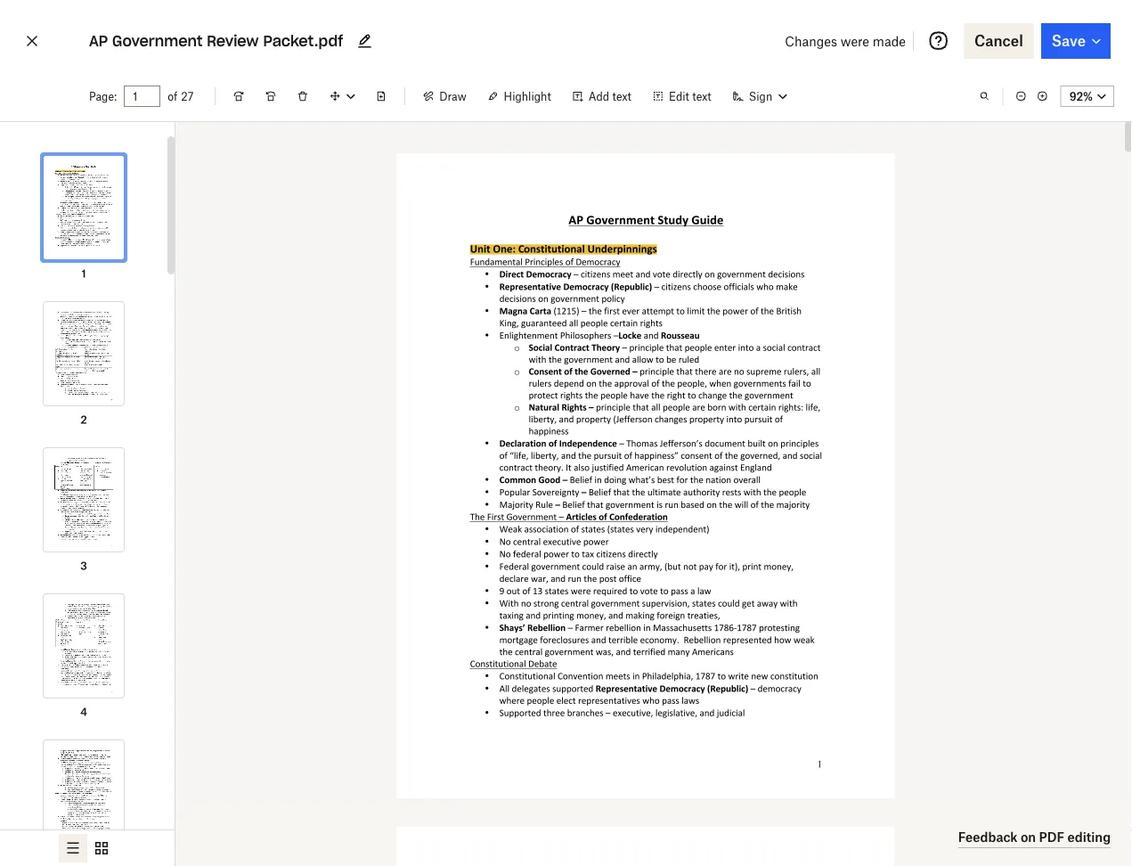 Task type: describe. For each thing, give the bounding box(es) containing it.
made
[[873, 33, 906, 49]]

92% button
[[1061, 86, 1115, 107]]

highlight button
[[477, 82, 562, 111]]

review
[[207, 32, 259, 50]]

page 4. selectable thumbnail preview element
[[27, 575, 141, 721]]

editing
[[1068, 830, 1111, 845]]

ap government review packet.pdf
[[89, 32, 343, 50]]

4
[[80, 705, 87, 719]]

edit text button
[[642, 82, 722, 111]]

text for edit text
[[693, 90, 712, 103]]

Button to change sidebar grid view to list view radio
[[59, 834, 87, 863]]

page 1. selected thumbnail preview element
[[27, 136, 141, 283]]

1
[[81, 267, 86, 280]]

add
[[589, 90, 610, 103]]

2
[[80, 413, 87, 426]]

draw button
[[413, 82, 477, 111]]

of
[[168, 90, 178, 103]]

sign button
[[722, 82, 798, 111]]

text for add text
[[613, 90, 632, 103]]

feedback on pdf editing button
[[959, 827, 1111, 848]]

feedback on pdf editing
[[959, 830, 1111, 845]]

add text
[[589, 90, 632, 103]]

92%
[[1070, 90, 1093, 103]]

3
[[80, 559, 87, 573]]

feedback
[[959, 830, 1018, 845]]

edit text
[[669, 90, 712, 103]]

5
[[80, 852, 87, 865]]



Task type: locate. For each thing, give the bounding box(es) containing it.
changes were made
[[785, 33, 906, 49]]

highlight
[[504, 90, 551, 103]]

add text button
[[562, 82, 642, 111]]

text right edit
[[693, 90, 712, 103]]

save
[[1052, 32, 1086, 49]]

were
[[841, 33, 870, 49]]

page 3. selectable thumbnail preview element
[[27, 429, 141, 575]]

cancel button
[[964, 23, 1034, 59]]

edit
[[669, 90, 690, 103]]

government
[[112, 32, 203, 50]]

0 horizontal spatial text
[[613, 90, 632, 103]]

on
[[1021, 830, 1037, 845]]

text right add
[[613, 90, 632, 103]]

27
[[181, 90, 194, 103]]

save button
[[1042, 23, 1111, 59]]

page 2. selectable thumbnail preview element
[[27, 283, 141, 429]]

pdf
[[1040, 830, 1065, 845]]

None number field
[[133, 89, 152, 103]]

cancel
[[975, 32, 1024, 49]]

draw
[[439, 90, 467, 103]]

Button to change sidebar list view to grid view radio
[[87, 834, 116, 863]]

ap
[[89, 32, 108, 50]]

page:
[[89, 90, 117, 103]]

1 horizontal spatial text
[[693, 90, 712, 103]]

2 text from the left
[[693, 90, 712, 103]]

of 27
[[168, 90, 194, 103]]

text
[[613, 90, 632, 103], [693, 90, 712, 103]]

cancel image
[[21, 27, 43, 55]]

sign
[[749, 90, 773, 103]]

page 5. selectable thumbnail preview element
[[27, 721, 141, 866]]

1 text from the left
[[613, 90, 632, 103]]

option group
[[0, 830, 175, 866]]

changes
[[785, 33, 838, 49]]

packet.pdf
[[263, 32, 343, 50]]



Task type: vqa. For each thing, say whether or not it's contained in the screenshot.
Packet.pdf
yes



